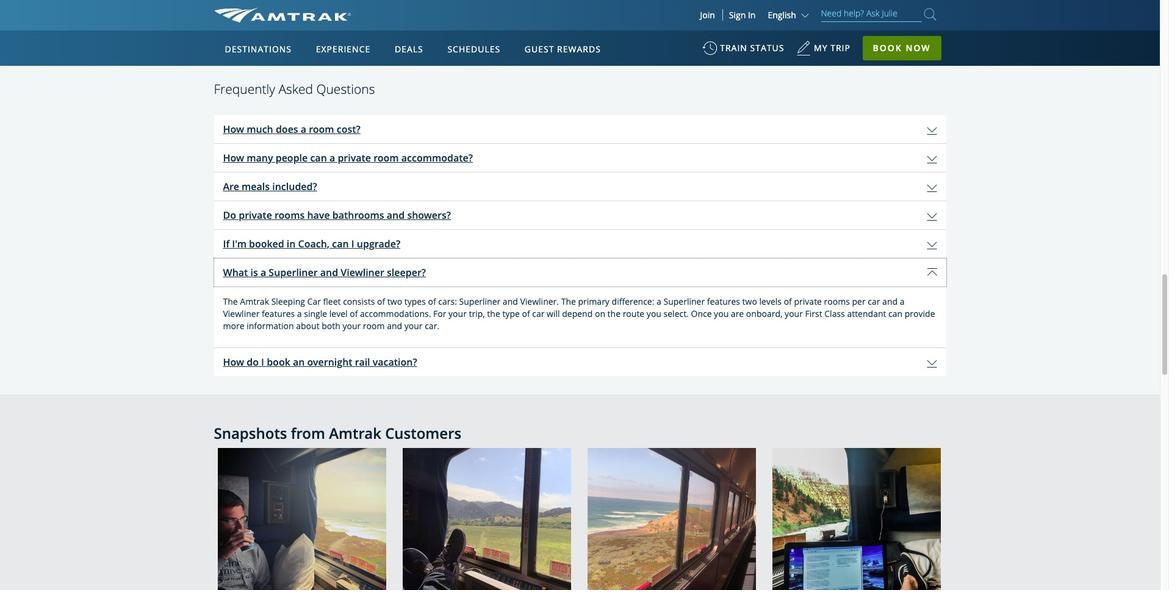 Task type: locate. For each thing, give the bounding box(es) containing it.
upgrade?
[[357, 237, 400, 250]]

the up more
[[223, 296, 238, 307]]

1 horizontal spatial i
[[351, 237, 354, 250]]

snapshots from amtrak customers
[[214, 423, 461, 443]]

can left provide
[[888, 308, 903, 319]]

banner containing join
[[0, 0, 1160, 282]]

room inside the amtrak sleeping car fleet consists of two types of cars: superliner and viewliner. the primary difference: a superliner features two levels of private rooms per car and a viewliner features a single level of accommodations. for your trip, the type of car will depend on the route you select. once you are onboard, your first class attendant can provide more information about both your room and your car.
[[363, 320, 385, 332]]

your down cars: on the bottom left of page
[[449, 308, 467, 319]]

i left upgrade?
[[351, 237, 354, 250]]

what
[[223, 266, 248, 279]]

the up the depend
[[561, 296, 576, 307]]

how many people can a private room accommodate? button
[[214, 144, 946, 172]]

is
[[250, 266, 258, 279]]

rewards
[[557, 43, 601, 55]]

features up information
[[262, 308, 295, 319]]

1 how from the top
[[223, 122, 244, 136]]

and down "accommodations."
[[387, 320, 402, 332]]

guest
[[525, 43, 554, 55]]

2 the from the left
[[561, 296, 576, 307]]

room down "accommodations."
[[363, 320, 385, 332]]

can inside how many people can a private room accommodate? "button"
[[310, 151, 327, 164]]

on
[[595, 308, 605, 319]]

learn more about station lounges link
[[506, 12, 654, 24]]

0 horizontal spatial amtrak
[[240, 296, 269, 307]]

room
[[309, 122, 334, 136], [374, 151, 399, 164], [363, 320, 385, 332]]

the
[[487, 308, 500, 319], [607, 308, 621, 319]]

train
[[720, 42, 747, 54]]

1 you from the left
[[647, 308, 661, 319]]

trip,
[[469, 308, 485, 319]]

rooms inside the amtrak sleeping car fleet consists of two types of cars: superliner and viewliner. the primary difference: a superliner features two levels of private rooms per car and a viewliner features a single level of accommodations. for your trip, the type of car will depend on the route you select. once you are onboard, your first class attendant can provide more information about both your room and your car.
[[824, 296, 850, 307]]

0 vertical spatial private
[[338, 151, 371, 164]]

1 the from the left
[[487, 308, 500, 319]]

1 horizontal spatial viewliner
[[341, 266, 384, 279]]

per
[[852, 296, 866, 307]]

how left do
[[223, 355, 244, 369]]

0 vertical spatial rooms
[[275, 208, 305, 222]]

your left car.
[[404, 320, 423, 332]]

how left many
[[223, 151, 244, 164]]

rooms
[[275, 208, 305, 222], [824, 296, 850, 307]]

1 horizontal spatial rooms
[[824, 296, 850, 307]]

1 horizontal spatial features
[[707, 296, 740, 307]]

2 vertical spatial how
[[223, 355, 244, 369]]

car
[[307, 296, 321, 307]]

frequently asked questions
[[214, 81, 375, 98]]

the right trip,
[[487, 308, 500, 319]]

what is a superliner and viewliner sleeper?
[[223, 266, 426, 279]]

1 vertical spatial i
[[261, 355, 264, 369]]

private
[[338, 151, 371, 164], [239, 208, 272, 222], [794, 296, 822, 307]]

two up "accommodations."
[[387, 296, 402, 307]]

application
[[259, 102, 552, 273], [214, 115, 946, 376]]

superliner inside button
[[269, 266, 318, 279]]

1 horizontal spatial can
[[332, 237, 349, 250]]

schedules
[[447, 43, 500, 55]]

a right per
[[900, 296, 905, 307]]

1 horizontal spatial private
[[338, 151, 371, 164]]

a
[[301, 122, 306, 136], [329, 151, 335, 164], [260, 266, 266, 279], [657, 296, 661, 307], [900, 296, 905, 307], [297, 308, 302, 319]]

1 vertical spatial car
[[532, 308, 545, 319]]

now
[[906, 42, 931, 54]]

1 horizontal spatial the
[[561, 296, 576, 307]]

experience
[[316, 43, 371, 55]]

how
[[223, 122, 244, 136], [223, 151, 244, 164], [223, 355, 244, 369]]

learn more about station lounges
[[506, 12, 654, 23]]

join button
[[693, 9, 723, 21]]

application containing how much does a room cost?
[[214, 115, 946, 376]]

amtrak down is
[[240, 296, 269, 307]]

rooms up in at the left top
[[275, 208, 305, 222]]

how much does a room cost?
[[223, 122, 361, 136]]

2 you from the left
[[714, 308, 729, 319]]

0 horizontal spatial the
[[487, 308, 500, 319]]

private down cost?
[[338, 151, 371, 164]]

english button
[[768, 9, 812, 21]]

a right "does"
[[301, 122, 306, 136]]

in
[[748, 9, 756, 21]]

1 vertical spatial room
[[374, 151, 399, 164]]

private inside button
[[239, 208, 272, 222]]

1 horizontal spatial amtrak
[[329, 423, 381, 443]]

2 vertical spatial can
[[888, 308, 903, 319]]

1 vertical spatial rooms
[[824, 296, 850, 307]]

1 vertical spatial can
[[332, 237, 349, 250]]

a inside "button"
[[329, 151, 335, 164]]

and up attendant
[[882, 296, 898, 307]]

book now
[[873, 42, 931, 54]]

you left are
[[714, 308, 729, 319]]

for
[[433, 308, 446, 319]]

i right do
[[261, 355, 264, 369]]

superliner up select.
[[664, 296, 705, 307]]

2 horizontal spatial private
[[794, 296, 822, 307]]

your
[[449, 308, 467, 319], [785, 308, 803, 319], [343, 320, 361, 332], [404, 320, 423, 332]]

types
[[404, 296, 426, 307]]

viewliner up consists
[[341, 266, 384, 279]]

2 horizontal spatial can
[[888, 308, 903, 319]]

0 horizontal spatial two
[[387, 296, 402, 307]]

0 horizontal spatial private
[[239, 208, 272, 222]]

accommodations.
[[360, 308, 431, 319]]

can right people
[[310, 151, 327, 164]]

frequently
[[214, 81, 275, 98]]

0 vertical spatial room
[[309, 122, 334, 136]]

room inside "button"
[[374, 151, 399, 164]]

1 horizontal spatial you
[[714, 308, 729, 319]]

0 vertical spatial features
[[707, 296, 740, 307]]

of right 'levels'
[[784, 296, 792, 307]]

1 vertical spatial private
[[239, 208, 272, 222]]

car up attendant
[[868, 296, 880, 307]]

and
[[387, 208, 405, 222], [320, 266, 338, 279], [503, 296, 518, 307], [882, 296, 898, 307], [387, 320, 402, 332]]

more
[[223, 320, 244, 332]]

1 two from the left
[[387, 296, 402, 307]]

does
[[276, 122, 298, 136]]

provide
[[905, 308, 935, 319]]

do
[[223, 208, 236, 222]]

amtrak right from
[[329, 423, 381, 443]]

how much does a room cost? button
[[214, 115, 946, 143]]

a up about
[[297, 308, 302, 319]]

2 how from the top
[[223, 151, 244, 164]]

0 horizontal spatial can
[[310, 151, 327, 164]]

how inside button
[[223, 355, 244, 369]]

train status link
[[702, 37, 784, 67]]

how do i book an overnight rail vacation?
[[223, 355, 417, 369]]

1 vertical spatial viewliner
[[223, 308, 260, 319]]

customers
[[385, 423, 461, 443]]

0 horizontal spatial viewliner
[[223, 308, 260, 319]]

click to enlarge image image
[[218, 449, 386, 591], [402, 449, 571, 591], [587, 449, 756, 591], [772, 449, 941, 591]]

rail
[[355, 355, 370, 369]]

you right the route
[[647, 308, 661, 319]]

are
[[731, 308, 744, 319]]

0 vertical spatial car
[[868, 296, 880, 307]]

private up the first
[[794, 296, 822, 307]]

i
[[351, 237, 354, 250], [261, 355, 264, 369]]

0 vertical spatial amtrak
[[240, 296, 269, 307]]

0 horizontal spatial you
[[647, 308, 661, 319]]

3 how from the top
[[223, 355, 244, 369]]

private right the do
[[239, 208, 272, 222]]

1 vertical spatial how
[[223, 151, 244, 164]]

of
[[377, 296, 385, 307], [428, 296, 436, 307], [784, 296, 792, 307], [350, 308, 358, 319], [522, 308, 530, 319]]

car
[[868, 296, 880, 307], [532, 308, 545, 319]]

rooms inside do private rooms have bathrooms and showers? button
[[275, 208, 305, 222]]

and up the type
[[503, 296, 518, 307]]

room inside button
[[309, 122, 334, 136]]

banner
[[0, 0, 1160, 282]]

of down consists
[[350, 308, 358, 319]]

1 the from the left
[[223, 296, 238, 307]]

how inside "button"
[[223, 151, 244, 164]]

1 horizontal spatial the
[[607, 308, 621, 319]]

can inside the amtrak sleeping car fleet consists of two types of cars: superliner and viewliner. the primary difference: a superliner features two levels of private rooms per car and a viewliner features a single level of accommodations. for your trip, the type of car will depend on the route you select. once you are onboard, your first class attendant can provide more information about both your room and your car.
[[888, 308, 903, 319]]

your down level
[[343, 320, 361, 332]]

car down viewliner.
[[532, 308, 545, 319]]

0 horizontal spatial the
[[223, 296, 238, 307]]

are
[[223, 180, 239, 193]]

0 vertical spatial how
[[223, 122, 244, 136]]

onboard,
[[746, 308, 783, 319]]

if i'm booked in coach, can i upgrade?
[[223, 237, 400, 250]]

superliner up trip,
[[459, 296, 500, 307]]

features up are
[[707, 296, 740, 307]]

rooms up class
[[824, 296, 850, 307]]

the right on
[[607, 308, 621, 319]]

coach,
[[298, 237, 330, 250]]

0 vertical spatial can
[[310, 151, 327, 164]]

room left accommodate?
[[374, 151, 399, 164]]

private inside "button"
[[338, 151, 371, 164]]

a right difference:
[[657, 296, 661, 307]]

about
[[296, 320, 319, 332]]

have
[[307, 208, 330, 222]]

viewliner
[[341, 266, 384, 279], [223, 308, 260, 319]]

book
[[873, 42, 902, 54]]

1 vertical spatial features
[[262, 308, 295, 319]]

status
[[750, 42, 784, 54]]

amtrak image
[[214, 8, 351, 23]]

0 horizontal spatial rooms
[[275, 208, 305, 222]]

0 vertical spatial viewliner
[[341, 266, 384, 279]]

viewliner up more
[[223, 308, 260, 319]]

1 horizontal spatial two
[[742, 296, 757, 307]]

how inside button
[[223, 122, 244, 136]]

cars:
[[438, 296, 457, 307]]

can right coach,
[[332, 237, 349, 250]]

0 horizontal spatial superliner
[[269, 266, 318, 279]]

and left showers? at the top
[[387, 208, 405, 222]]

how left much
[[223, 122, 244, 136]]

questions
[[316, 81, 375, 98]]

attendant
[[847, 308, 886, 319]]

2 vertical spatial room
[[363, 320, 385, 332]]

superliner down in at the left top
[[269, 266, 318, 279]]

2 two from the left
[[742, 296, 757, 307]]

sign
[[729, 9, 746, 21]]

two up are
[[742, 296, 757, 307]]

how for how do i book an overnight rail vacation?
[[223, 355, 244, 369]]

a right is
[[260, 266, 266, 279]]

room left cost?
[[309, 122, 334, 136]]

a right people
[[329, 151, 335, 164]]

booked
[[249, 237, 284, 250]]

showers?
[[407, 208, 451, 222]]

2 vertical spatial private
[[794, 296, 822, 307]]



Task type: vqa. For each thing, say whether or not it's contained in the screenshot.
rooms
yes



Task type: describe. For each thing, give the bounding box(es) containing it.
much
[[247, 122, 273, 136]]

english
[[768, 9, 796, 21]]

learn
[[506, 12, 531, 23]]

primary
[[578, 296, 610, 307]]

sleeper?
[[387, 266, 426, 279]]

are meals included? button
[[214, 172, 946, 200]]

deals
[[395, 43, 423, 55]]

0 horizontal spatial i
[[261, 355, 264, 369]]

are meals included?
[[223, 180, 317, 193]]

the amtrak sleeping car fleet consists of two types of cars: superliner and viewliner. the primary difference: a superliner features two levels of private rooms per car and a viewliner features a single level of accommodations. for your trip, the type of car will depend on the route you select. once you are onboard, your first class attendant can provide more information about both your room and your car. element
[[214, 296, 946, 332]]

car.
[[425, 320, 439, 332]]

about
[[557, 12, 583, 23]]

0 horizontal spatial car
[[532, 308, 545, 319]]

cost?
[[337, 122, 361, 136]]

guest rewards button
[[520, 32, 606, 67]]

0 horizontal spatial features
[[262, 308, 295, 319]]

of up for
[[428, 296, 436, 307]]

consists
[[343, 296, 375, 307]]

viewliner.
[[520, 296, 559, 307]]

Please enter your search item search field
[[821, 6, 922, 22]]

once
[[691, 308, 712, 319]]

regions map image
[[259, 102, 552, 273]]

from
[[291, 423, 325, 443]]

trip
[[831, 42, 851, 54]]

i'm
[[232, 237, 246, 250]]

do
[[247, 355, 259, 369]]

of right the type
[[522, 308, 530, 319]]

of up "accommodations."
[[377, 296, 385, 307]]

guest rewards
[[525, 43, 601, 55]]

my trip
[[814, 42, 851, 54]]

viewliner inside button
[[341, 266, 384, 279]]

join
[[700, 9, 715, 21]]

more
[[533, 12, 555, 23]]

destinations
[[225, 43, 292, 55]]

my trip button
[[796, 37, 851, 67]]

3 click to enlarge image image from the left
[[587, 449, 756, 591]]

experience button
[[311, 32, 375, 67]]

if i'm booked in coach, can i upgrade? button
[[214, 230, 946, 258]]

included?
[[272, 180, 317, 193]]

1 horizontal spatial superliner
[[459, 296, 500, 307]]

amtrak inside the amtrak sleeping car fleet consists of two types of cars: superliner and viewliner. the primary difference: a superliner features two levels of private rooms per car and a viewliner features a single level of accommodations. for your trip, the type of car will depend on the route you select. once you are onboard, your first class attendant can provide more information about both your room and your car.
[[240, 296, 269, 307]]

private inside the amtrak sleeping car fleet consists of two types of cars: superliner and viewliner. the primary difference: a superliner features two levels of private rooms per car and a viewliner features a single level of accommodations. for your trip, the type of car will depend on the route you select. once you are onboard, your first class attendant can provide more information about both your room and your car.
[[794, 296, 822, 307]]

people
[[276, 151, 308, 164]]

bathrooms
[[332, 208, 384, 222]]

vacation?
[[373, 355, 417, 369]]

meals
[[242, 180, 270, 193]]

2 click to enlarge image image from the left
[[402, 449, 571, 591]]

do private rooms have bathrooms and showers? button
[[214, 201, 946, 229]]

difference:
[[612, 296, 654, 307]]

both
[[322, 320, 340, 332]]

2 the from the left
[[607, 308, 621, 319]]

schedules link
[[443, 31, 505, 66]]

if
[[223, 237, 230, 250]]

viewliner inside the amtrak sleeping car fleet consists of two types of cars: superliner and viewliner. the primary difference: a superliner features two levels of private rooms per car and a viewliner features a single level of accommodations. for your trip, the type of car will depend on the route you select. once you are onboard, your first class attendant can provide more information about both your room and your car.
[[223, 308, 260, 319]]

will
[[547, 308, 560, 319]]

route
[[623, 308, 644, 319]]

4 click to enlarge image image from the left
[[772, 449, 941, 591]]

can inside 'if i'm booked in coach, can i upgrade?' button
[[332, 237, 349, 250]]

sleeping
[[271, 296, 305, 307]]

my
[[814, 42, 828, 54]]

1 vertical spatial amtrak
[[329, 423, 381, 443]]

depend
[[562, 308, 593, 319]]

class
[[825, 308, 845, 319]]

a inside button
[[301, 122, 306, 136]]

how many people can a private room accommodate?
[[223, 151, 473, 164]]

sign in button
[[729, 9, 756, 21]]

what is a superliner and viewliner sleeper? button
[[214, 258, 946, 286]]

your left the first
[[785, 308, 803, 319]]

single
[[304, 308, 327, 319]]

how for how many people can a private room accommodate?
[[223, 151, 244, 164]]

deals button
[[390, 32, 428, 67]]

a inside button
[[260, 266, 266, 279]]

0 vertical spatial i
[[351, 237, 354, 250]]

sign in
[[729, 9, 756, 21]]

2 horizontal spatial superliner
[[664, 296, 705, 307]]

in
[[287, 237, 296, 250]]

book now button
[[863, 36, 941, 60]]

how for how much does a room cost?
[[223, 122, 244, 136]]

type
[[502, 308, 520, 319]]

information
[[247, 320, 294, 332]]

level
[[329, 308, 348, 319]]

the amtrak sleeping car fleet consists of two types of cars: superliner and viewliner. the primary difference: a superliner features two levels of private rooms per car and a viewliner features a single level of accommodations. for your trip, the type of car will depend on the route you select. once you are onboard, your first class attendant can provide more information about both your room and your car.
[[223, 296, 935, 332]]

train status
[[720, 42, 784, 54]]

asked
[[278, 81, 313, 98]]

do private rooms have bathrooms and showers?
[[223, 208, 451, 222]]

levels
[[759, 296, 782, 307]]

station
[[585, 12, 616, 23]]

and up fleet
[[320, 266, 338, 279]]

1 horizontal spatial car
[[868, 296, 880, 307]]

destinations button
[[220, 32, 297, 67]]

overnight
[[307, 355, 352, 369]]

lounges
[[618, 12, 654, 23]]

1 click to enlarge image image from the left
[[218, 449, 386, 591]]

search icon image
[[924, 6, 936, 23]]

fleet
[[323, 296, 341, 307]]

how do i book an overnight rail vacation? button
[[214, 348, 946, 376]]

select.
[[664, 308, 689, 319]]



